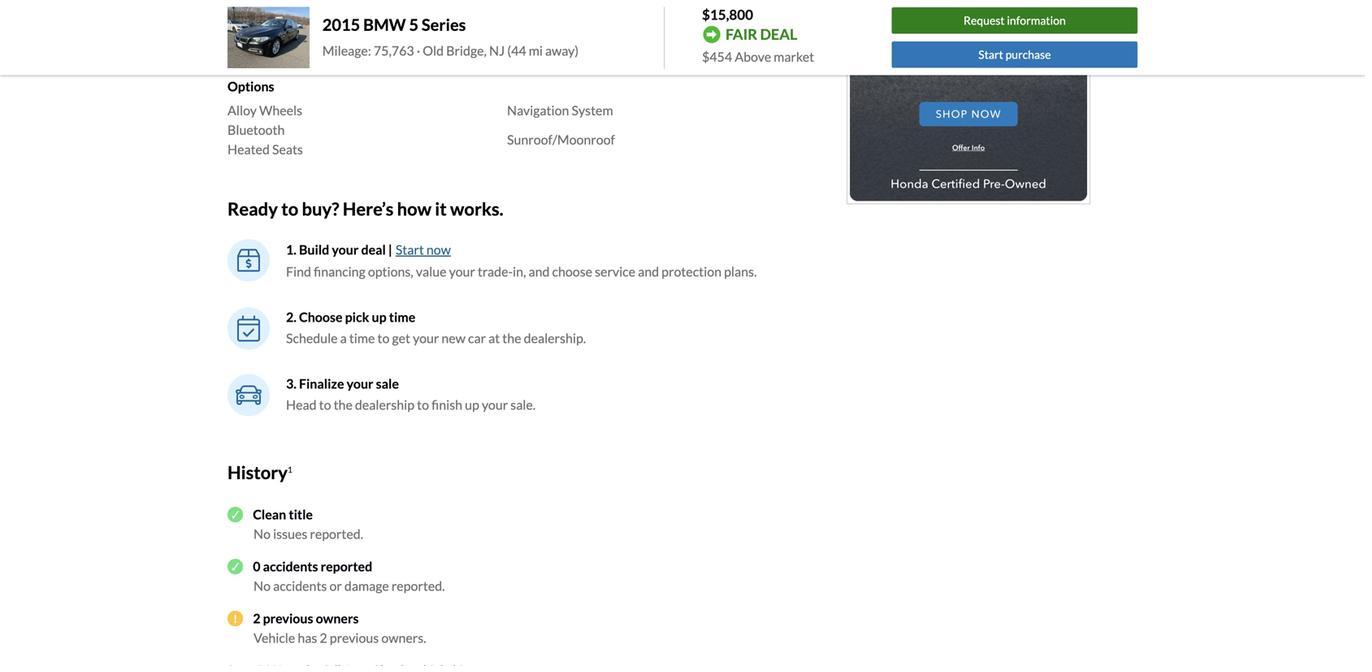 Task type: describe. For each thing, give the bounding box(es) containing it.
history 1
[[228, 462, 292, 483]]

bluetooth
[[228, 122, 285, 138]]

no for no accidents or damage reported.
[[254, 578, 271, 594]]

reported
[[321, 559, 372, 575]]

up inside 3. finalize your sale head to the dealership to finish up your sale.
[[465, 397, 479, 413]]

vehicle
[[254, 630, 295, 646]]

start inside 1. build your deal | start now find financing options, value your trade-in, and choose service and protection plans.
[[396, 242, 424, 258]]

navigation system
[[507, 103, 613, 118]]

2. choose pick up time schedule a time to get your new car at the dealership.
[[286, 309, 586, 346]]

$454 above market
[[702, 49, 814, 65]]

sale.
[[511, 397, 536, 413]]

old
[[423, 43, 444, 58]]

3. finalize your sale head to the dealership to finish up your sale.
[[286, 376, 536, 413]]

request
[[964, 14, 1005, 27]]

how
[[397, 198, 432, 220]]

2015
[[322, 15, 360, 34]]

bridge,
[[446, 43, 487, 58]]

car
[[468, 330, 486, 346]]

system
[[572, 103, 613, 118]]

1.
[[286, 242, 297, 258]]

a
[[340, 330, 347, 346]]

to down finalize
[[319, 397, 331, 413]]

your inside 2. choose pick up time schedule a time to get your new car at the dealership.
[[413, 330, 439, 346]]

here's
[[343, 198, 394, 220]]

new
[[442, 330, 466, 346]]

schedule
[[286, 330, 338, 346]]

mileage:
[[322, 43, 371, 58]]

clean
[[253, 507, 286, 522]]

request information
[[964, 14, 1066, 27]]

front
[[228, 35, 259, 51]]

your left sale
[[347, 376, 374, 392]]

no accidents or damage reported.
[[254, 578, 445, 594]]

now
[[427, 242, 451, 258]]

1
[[288, 465, 292, 475]]

2.
[[286, 309, 297, 325]]

get
[[392, 330, 410, 346]]

$454
[[702, 49, 732, 65]]

choose
[[552, 264, 593, 280]]

2015 bmw 5 series image
[[228, 7, 309, 68]]

volume:
[[544, 35, 589, 51]]

finish
[[432, 397, 462, 413]]

finalize
[[299, 376, 344, 392]]

your right value
[[449, 264, 475, 280]]

cargo volume:
[[507, 35, 589, 51]]

service
[[595, 264, 636, 280]]

ready to buy? here's how it works.
[[228, 198, 504, 220]]

value
[[416, 264, 447, 280]]

accidents for or
[[273, 578, 327, 594]]

1. build your deal | start now find financing options, value your trade-in, and choose service and protection plans.
[[286, 242, 757, 280]]

choose
[[299, 309, 343, 325]]

start inside start purchase button
[[979, 48, 1004, 61]]

0
[[253, 559, 260, 575]]

deal
[[760, 25, 798, 43]]

damage
[[345, 578, 389, 594]]

the inside 2. choose pick up time schedule a time to get your new car at the dealership.
[[503, 330, 521, 346]]

trade-
[[478, 264, 513, 280]]

no for no issues reported.
[[254, 526, 271, 542]]

it
[[435, 198, 447, 220]]

deal
[[361, 242, 386, 258]]

heated
[[228, 142, 270, 157]]

to left finish
[[417, 397, 429, 413]]

seats
[[272, 142, 303, 157]]

1 horizontal spatial time
[[389, 309, 416, 325]]

above
[[735, 49, 771, 65]]

issues
[[273, 526, 307, 542]]

bmw
[[363, 15, 406, 34]]

request information button
[[892, 7, 1138, 34]]

fair deal
[[726, 25, 798, 43]]

sunroof/moonroof
[[507, 132, 615, 148]]

owners.
[[381, 630, 426, 646]]

alloy
[[228, 103, 257, 118]]

5
[[409, 15, 419, 34]]

up inside 2. choose pick up time schedule a time to get your new car at the dealership.
[[372, 309, 387, 325]]

in
[[334, 35, 344, 51]]



Task type: locate. For each thing, give the bounding box(es) containing it.
accidents down issues
[[263, 559, 318, 575]]

time up get
[[389, 309, 416, 325]]

up right pick
[[372, 309, 387, 325]]

0 vertical spatial up
[[372, 309, 387, 325]]

and right service
[[638, 264, 659, 280]]

information
[[1007, 14, 1066, 27]]

2 previous owners
[[253, 611, 359, 627]]

0 horizontal spatial up
[[372, 309, 387, 325]]

1 no from the top
[[254, 526, 271, 542]]

4
[[270, 15, 278, 31]]

up right finish
[[465, 397, 479, 413]]

away)
[[545, 43, 579, 58]]

1 vertical spatial time
[[349, 330, 375, 346]]

0 horizontal spatial and
[[529, 264, 550, 280]]

alloy wheels bluetooth heated seats
[[228, 103, 303, 157]]

and right in,
[[529, 264, 550, 280]]

0 horizontal spatial start
[[396, 242, 424, 258]]

1 horizontal spatial 2
[[320, 630, 327, 646]]

reported. right damage
[[392, 578, 445, 594]]

and
[[529, 264, 550, 280], [638, 264, 659, 280]]

2 right the has
[[320, 630, 327, 646]]

start down request
[[979, 48, 1004, 61]]

dealership
[[355, 397, 415, 413]]

title
[[289, 507, 313, 522]]

1 vertical spatial accidents
[[273, 578, 327, 594]]

75,763
[[374, 43, 414, 58]]

your
[[332, 242, 359, 258], [449, 264, 475, 280], [413, 330, 439, 346], [347, 376, 374, 392], [482, 397, 508, 413]]

buy?
[[302, 198, 339, 220]]

1 vertical spatial reported.
[[392, 578, 445, 594]]

ready
[[228, 198, 278, 220]]

the down finalize
[[334, 397, 353, 413]]

to
[[281, 198, 298, 220], [378, 330, 390, 346], [319, 397, 331, 413], [417, 397, 429, 413]]

doors: 4 doors front legroom: 41 in
[[228, 15, 344, 51]]

no issues reported.
[[254, 526, 363, 542]]

0 vertical spatial previous
[[263, 611, 313, 627]]

the inside 3. finalize your sale head to the dealership to finish up your sale.
[[334, 397, 353, 413]]

1 vertical spatial 2
[[320, 630, 327, 646]]

0 horizontal spatial reported.
[[310, 526, 363, 542]]

start now button
[[395, 239, 452, 261]]

protection
[[662, 264, 722, 280]]

your left sale. at left
[[482, 397, 508, 413]]

1 vertical spatial previous
[[330, 630, 379, 646]]

your right get
[[413, 330, 439, 346]]

0 vertical spatial no
[[254, 526, 271, 542]]

fair
[[726, 25, 757, 43]]

build
[[299, 242, 329, 258]]

reported. up reported
[[310, 526, 363, 542]]

2 no from the top
[[254, 578, 271, 594]]

pick
[[345, 309, 369, 325]]

1 horizontal spatial start
[[979, 48, 1004, 61]]

head
[[286, 397, 317, 413]]

at
[[489, 330, 500, 346]]

0 vertical spatial time
[[389, 309, 416, 325]]

to inside 2. choose pick up time schedule a time to get your new car at the dealership.
[[378, 330, 390, 346]]

find
[[286, 264, 311, 280]]

start purchase button
[[892, 41, 1138, 68]]

accidents
[[263, 559, 318, 575], [273, 578, 327, 594]]

0 vertical spatial start
[[979, 48, 1004, 61]]

0 vertical spatial 2
[[253, 611, 260, 627]]

wheels
[[259, 103, 302, 118]]

cargo
[[507, 35, 542, 51]]

1 vertical spatial no
[[254, 578, 271, 594]]

purchase
[[1006, 48, 1051, 61]]

series
[[422, 15, 466, 34]]

previous up vehicle
[[263, 611, 313, 627]]

dealership.
[[524, 330, 586, 346]]

mi
[[529, 43, 543, 58]]

1 and from the left
[[529, 264, 550, 280]]

plans.
[[724, 264, 757, 280]]

2
[[253, 611, 260, 627], [320, 630, 327, 646]]

options,
[[368, 264, 413, 280]]

vdpcheck image
[[228, 507, 243, 523]]

no down 0 in the bottom left of the page
[[254, 578, 271, 594]]

the
[[503, 330, 521, 346], [334, 397, 353, 413]]

2 right vdpalert 'icon'
[[253, 611, 260, 627]]

navigation
[[507, 103, 569, 118]]

the right at on the left of the page
[[503, 330, 521, 346]]

start purchase
[[979, 48, 1051, 61]]

your up financing
[[332, 242, 359, 258]]

1 vertical spatial up
[[465, 397, 479, 413]]

0 accidents reported
[[253, 559, 372, 575]]

legroom:
[[262, 35, 312, 51]]

2 and from the left
[[638, 264, 659, 280]]

1 horizontal spatial up
[[465, 397, 479, 413]]

previous down owners
[[330, 630, 379, 646]]

owners
[[316, 611, 359, 627]]

0 horizontal spatial the
[[334, 397, 353, 413]]

3.
[[286, 376, 297, 392]]

1 horizontal spatial and
[[638, 264, 659, 280]]

options
[[228, 78, 274, 94]]

reported.
[[310, 526, 363, 542], [392, 578, 445, 594]]

·
[[417, 43, 420, 58]]

vdpalert image
[[228, 611, 243, 627]]

start
[[979, 48, 1004, 61], [396, 242, 424, 258]]

(44
[[507, 43, 526, 58]]

time right a
[[349, 330, 375, 346]]

0 vertical spatial the
[[503, 330, 521, 346]]

start right the |
[[396, 242, 424, 258]]

to left buy? at the top left
[[281, 198, 298, 220]]

no down "clean"
[[254, 526, 271, 542]]

1 horizontal spatial previous
[[330, 630, 379, 646]]

doors
[[280, 15, 313, 31]]

in,
[[513, 264, 526, 280]]

financing
[[314, 264, 366, 280]]

2015 bmw 5 series mileage: 75,763 · old bridge, nj (44 mi away)
[[322, 15, 579, 58]]

clean title
[[253, 507, 313, 522]]

0 vertical spatial accidents
[[263, 559, 318, 575]]

|
[[388, 242, 392, 258]]

0 horizontal spatial previous
[[263, 611, 313, 627]]

or
[[330, 578, 342, 594]]

$15,800
[[702, 6, 753, 23]]

vdpcheck image
[[228, 559, 243, 575]]

1 vertical spatial start
[[396, 242, 424, 258]]

1 vertical spatial the
[[334, 397, 353, 413]]

vehicle has 2 previous owners.
[[254, 630, 426, 646]]

0 vertical spatial reported.
[[310, 526, 363, 542]]

accidents down 0 accidents reported
[[273, 578, 327, 594]]

0 horizontal spatial 2
[[253, 611, 260, 627]]

market
[[774, 49, 814, 65]]

advertisement region
[[847, 0, 1091, 204]]

41
[[316, 35, 331, 51]]

accidents for reported
[[263, 559, 318, 575]]

0 horizontal spatial time
[[349, 330, 375, 346]]

1 horizontal spatial the
[[503, 330, 521, 346]]

to left get
[[378, 330, 390, 346]]

nj
[[489, 43, 505, 58]]

history
[[228, 462, 288, 483]]

doors:
[[228, 15, 266, 31]]

1 horizontal spatial reported.
[[392, 578, 445, 594]]



Task type: vqa. For each thing, say whether or not it's contained in the screenshot.
the topmost Lt
no



